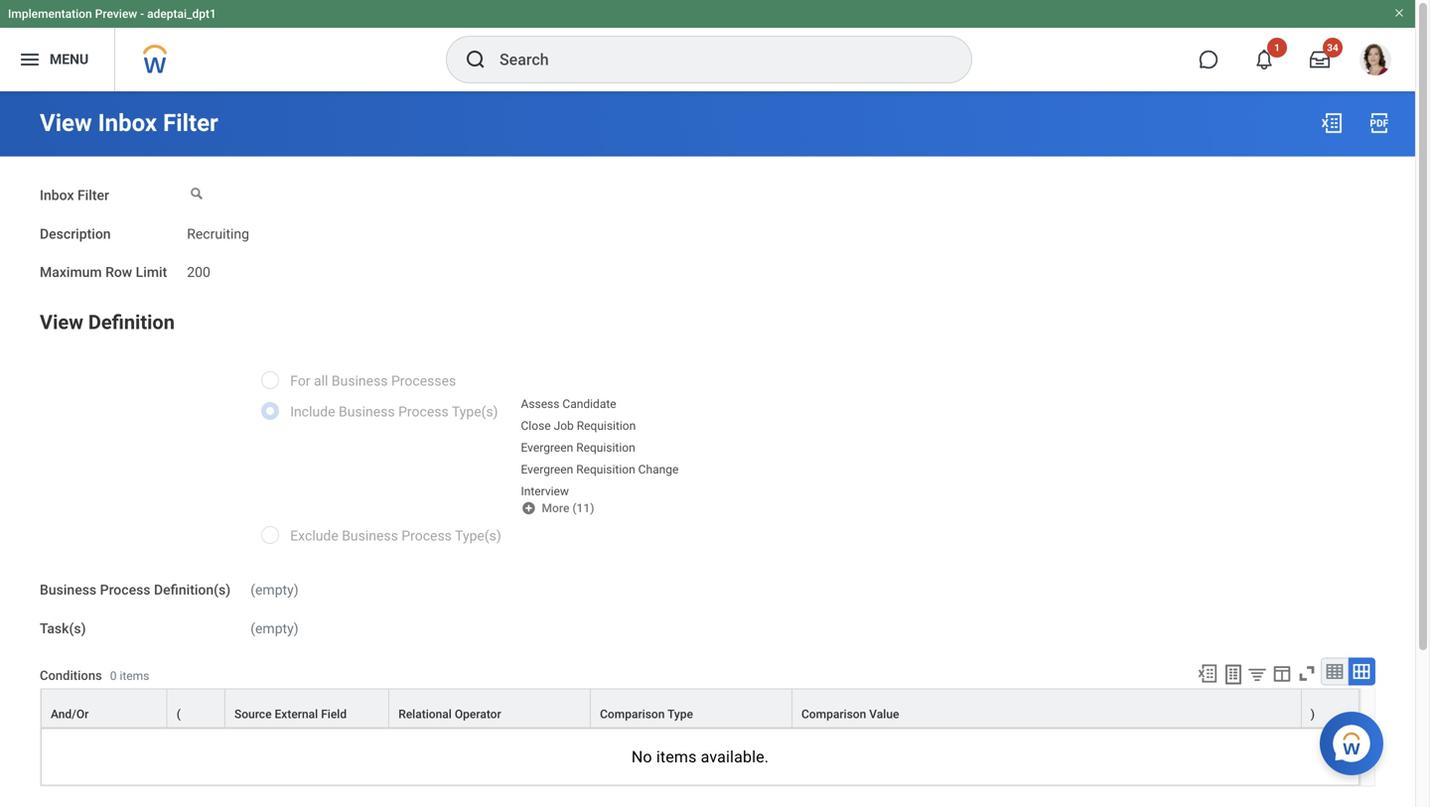 Task type: locate. For each thing, give the bounding box(es) containing it.
toolbar inside view definition group
[[1188, 658, 1376, 689]]

more (11) button
[[521, 500, 597, 517]]

comparison type
[[600, 708, 693, 722]]

definition
[[88, 311, 175, 334]]

select to filter grid data image
[[1247, 664, 1269, 685]]

2 evergreen from the top
[[521, 463, 574, 477]]

type(s)
[[452, 404, 498, 420], [455, 528, 501, 545]]

view inside view definition group
[[40, 311, 83, 334]]

table image
[[1325, 662, 1345, 682]]

row
[[41, 689, 1360, 729]]

requisition up evergreen requisition change element
[[576, 441, 636, 455]]

1 horizontal spatial comparison
[[802, 708, 867, 722]]

conditions
[[40, 669, 102, 683]]

close job requisition element
[[521, 415, 636, 433]]

preview
[[95, 7, 137, 21]]

comparison inside popup button
[[802, 708, 867, 722]]

inbox
[[98, 109, 157, 137], [40, 187, 74, 204]]

view inbox filter
[[40, 109, 218, 137]]

assess candidate
[[521, 397, 617, 411]]

1 vertical spatial requisition
[[576, 441, 636, 455]]

toolbar
[[1188, 658, 1376, 689]]

definition(s)
[[154, 582, 231, 599]]

business
[[332, 373, 388, 389], [339, 404, 395, 420], [342, 528, 398, 545], [40, 582, 97, 599]]

comparison up no
[[600, 708, 665, 722]]

export to excel image for view printable version (pdf) icon
[[1320, 111, 1344, 135]]

)
[[1311, 708, 1316, 722]]

(empty) up source external field popup button
[[251, 621, 299, 637]]

view for view inbox filter
[[40, 109, 92, 137]]

0 horizontal spatial inbox
[[40, 187, 74, 204]]

requisition
[[577, 419, 636, 433], [576, 441, 636, 455], [576, 463, 636, 477]]

view
[[40, 109, 92, 137], [40, 311, 83, 334]]

menu banner
[[0, 0, 1416, 91]]

process
[[399, 404, 449, 420], [402, 528, 452, 545], [100, 582, 151, 599]]

comparison value
[[802, 708, 900, 722]]

implementation preview -   adeptai_dpt1
[[8, 7, 216, 21]]

1 vertical spatial inbox
[[40, 187, 74, 204]]

1 horizontal spatial export to excel image
[[1320, 111, 1344, 135]]

items
[[120, 670, 149, 683], [657, 748, 697, 767]]

1 vertical spatial type(s)
[[455, 528, 501, 545]]

close job requisition evergreen requisition evergreen requisition change
[[521, 419, 679, 477]]

(empty)
[[251, 582, 299, 599], [251, 621, 299, 637]]

evergreen down close
[[521, 441, 574, 455]]

filter
[[163, 109, 218, 137], [77, 187, 109, 204]]

view down "menu"
[[40, 109, 92, 137]]

1 button
[[1243, 38, 1288, 81]]

source external field
[[234, 708, 347, 722]]

menu button
[[0, 28, 115, 91]]

inbox up inbox filter
[[98, 109, 157, 137]]

comparison for comparison value
[[802, 708, 867, 722]]

field
[[321, 708, 347, 722]]

0 horizontal spatial items
[[120, 670, 149, 683]]

1 vertical spatial (empty)
[[251, 621, 299, 637]]

comparison
[[600, 708, 665, 722], [802, 708, 867, 722]]

assess
[[521, 397, 560, 411]]

0 vertical spatial items
[[120, 670, 149, 683]]

1 requisition from the top
[[577, 419, 636, 433]]

1 vertical spatial filter
[[77, 187, 109, 204]]

interview
[[521, 485, 569, 499]]

1 vertical spatial items
[[657, 748, 697, 767]]

click to view/edit grid preferences image
[[1272, 663, 1294, 685]]

0 vertical spatial process
[[399, 404, 449, 420]]

requisition down evergreen requisition element
[[576, 463, 636, 477]]

1 view from the top
[[40, 109, 92, 137]]

conditions 0 items
[[40, 669, 149, 683]]

1 horizontal spatial filter
[[163, 109, 218, 137]]

0 vertical spatial export to excel image
[[1320, 111, 1344, 135]]

export to excel image
[[1320, 111, 1344, 135], [1197, 663, 1219, 685]]

(empty) down exclude
[[251, 582, 299, 599]]

2 (empty) from the top
[[251, 621, 299, 637]]

0 vertical spatial view
[[40, 109, 92, 137]]

type
[[668, 708, 693, 722]]

1 vertical spatial export to excel image
[[1197, 663, 1219, 685]]

comparison inside popup button
[[600, 708, 665, 722]]

business process definition(s)
[[40, 582, 231, 599]]

comparison left value
[[802, 708, 867, 722]]

source
[[234, 708, 272, 722]]

close environment banner image
[[1394, 7, 1406, 19]]

evergreen
[[521, 441, 574, 455], [521, 463, 574, 477]]

items inside conditions 0 items
[[120, 670, 149, 683]]

2 vertical spatial requisition
[[576, 463, 636, 477]]

and/or
[[51, 708, 89, 722]]

requisition down candidate
[[577, 419, 636, 433]]

relational operator button
[[390, 690, 590, 728]]

0 vertical spatial type(s)
[[452, 404, 498, 420]]

2 view from the top
[[40, 311, 83, 334]]

export to excel image left view printable version (pdf) icon
[[1320, 111, 1344, 135]]

1 (empty) from the top
[[251, 582, 299, 599]]

maximum row limit element
[[187, 252, 210, 282]]

1 comparison from the left
[[600, 708, 665, 722]]

1 vertical spatial view
[[40, 311, 83, 334]]

1 vertical spatial evergreen
[[521, 463, 574, 477]]

expand table image
[[1352, 662, 1372, 682]]

row containing and/or
[[41, 689, 1360, 729]]

1 vertical spatial process
[[402, 528, 452, 545]]

evergreen up interview element
[[521, 463, 574, 477]]

inbox up "description"
[[40, 187, 74, 204]]

0 vertical spatial requisition
[[577, 419, 636, 433]]

more
[[542, 502, 570, 516]]

0 vertical spatial evergreen
[[521, 441, 574, 455]]

more (11)
[[542, 502, 595, 516]]

row inside view definition group
[[41, 689, 1360, 729]]

business right all
[[332, 373, 388, 389]]

source external field button
[[226, 690, 389, 728]]

34 button
[[1299, 38, 1343, 81]]

1 horizontal spatial inbox
[[98, 109, 157, 137]]

export to worksheets image
[[1222, 663, 1246, 687]]

items right 0 at the bottom left
[[120, 670, 149, 683]]

) button
[[1302, 690, 1359, 728]]

interview element
[[521, 481, 569, 499]]

justify image
[[18, 48, 42, 72]]

notifications large image
[[1255, 50, 1275, 70]]

menu
[[50, 51, 89, 68]]

export to excel image left export to worksheets icon
[[1197, 663, 1219, 685]]

type(s) for exclude business process type(s)
[[455, 528, 501, 545]]

inbox filter
[[40, 187, 109, 204]]

recruiting
[[187, 226, 249, 242]]

view down maximum
[[40, 311, 83, 334]]

0 vertical spatial (empty)
[[251, 582, 299, 599]]

0 horizontal spatial comparison
[[600, 708, 665, 722]]

2 comparison from the left
[[802, 708, 867, 722]]

items right no
[[657, 748, 697, 767]]

business right exclude
[[342, 528, 398, 545]]

0 horizontal spatial export to excel image
[[1197, 663, 1219, 685]]

exclude
[[290, 528, 339, 545]]

process for include business process type(s)
[[399, 404, 449, 420]]



Task type: describe. For each thing, give the bounding box(es) containing it.
available.
[[701, 748, 769, 767]]

0
[[110, 670, 117, 683]]

inbox large image
[[1311, 50, 1330, 70]]

business up task(s)
[[40, 582, 97, 599]]

close
[[521, 419, 551, 433]]

maximum row limit
[[40, 264, 167, 281]]

1 horizontal spatial items
[[657, 748, 697, 767]]

2 requisition from the top
[[576, 441, 636, 455]]

view for view definition
[[40, 311, 83, 334]]

view definition button
[[40, 311, 175, 334]]

(11)
[[573, 502, 595, 516]]

maximum
[[40, 264, 102, 281]]

0 vertical spatial filter
[[163, 109, 218, 137]]

evergreen requisition change element
[[521, 459, 679, 477]]

search image
[[464, 48, 488, 72]]

include
[[290, 404, 335, 420]]

description element
[[187, 214, 249, 243]]

view printable version (pdf) image
[[1368, 111, 1392, 135]]

0 vertical spatial inbox
[[98, 109, 157, 137]]

(empty) for task(s)
[[251, 621, 299, 637]]

relational operator
[[399, 708, 501, 722]]

1
[[1275, 42, 1281, 54]]

3 requisition from the top
[[576, 463, 636, 477]]

comparison for comparison type
[[600, 708, 665, 722]]

adeptai_dpt1
[[147, 7, 216, 21]]

view definition
[[40, 311, 175, 334]]

processes
[[391, 373, 456, 389]]

process for exclude business process type(s)
[[402, 528, 452, 545]]

type(s) for include business process type(s)
[[452, 404, 498, 420]]

relational
[[399, 708, 452, 722]]

export to excel image for export to worksheets icon
[[1197, 663, 1219, 685]]

items selected list
[[521, 393, 711, 500]]

comparison type button
[[591, 690, 792, 728]]

(empty) for business process definition(s)
[[251, 582, 299, 599]]

task(s)
[[40, 621, 86, 637]]

and/or button
[[42, 690, 167, 728]]

( button
[[168, 690, 225, 728]]

view definition group
[[40, 307, 1376, 808]]

no items available.
[[632, 748, 769, 767]]

fullscreen image
[[1297, 663, 1319, 685]]

2 vertical spatial process
[[100, 582, 151, 599]]

for all business processes
[[290, 373, 456, 389]]

implementation
[[8, 7, 92, 21]]

1 evergreen from the top
[[521, 441, 574, 455]]

view inbox filter main content
[[0, 91, 1416, 808]]

evergreen requisition element
[[521, 437, 636, 455]]

for
[[290, 373, 311, 389]]

exclude business process type(s)
[[290, 528, 501, 545]]

200
[[187, 264, 210, 281]]

all
[[314, 373, 328, 389]]

-
[[140, 7, 144, 21]]

(
[[177, 708, 181, 722]]

comparison value button
[[793, 690, 1301, 728]]

candidate
[[563, 397, 617, 411]]

Search Workday  search field
[[500, 38, 931, 81]]

no
[[632, 748, 653, 767]]

34
[[1328, 42, 1339, 54]]

description
[[40, 226, 111, 242]]

change
[[639, 463, 679, 477]]

0 horizontal spatial filter
[[77, 187, 109, 204]]

value
[[870, 708, 900, 722]]

limit
[[136, 264, 167, 281]]

profile logan mcneil image
[[1360, 44, 1392, 80]]

assess candidate element
[[521, 393, 617, 411]]

operator
[[455, 708, 501, 722]]

include business process type(s)
[[290, 404, 498, 420]]

job
[[554, 419, 574, 433]]

external
[[275, 708, 318, 722]]

business down for all business processes
[[339, 404, 395, 420]]

row
[[105, 264, 132, 281]]



Task type: vqa. For each thing, say whether or not it's contained in the screenshot.
-
yes



